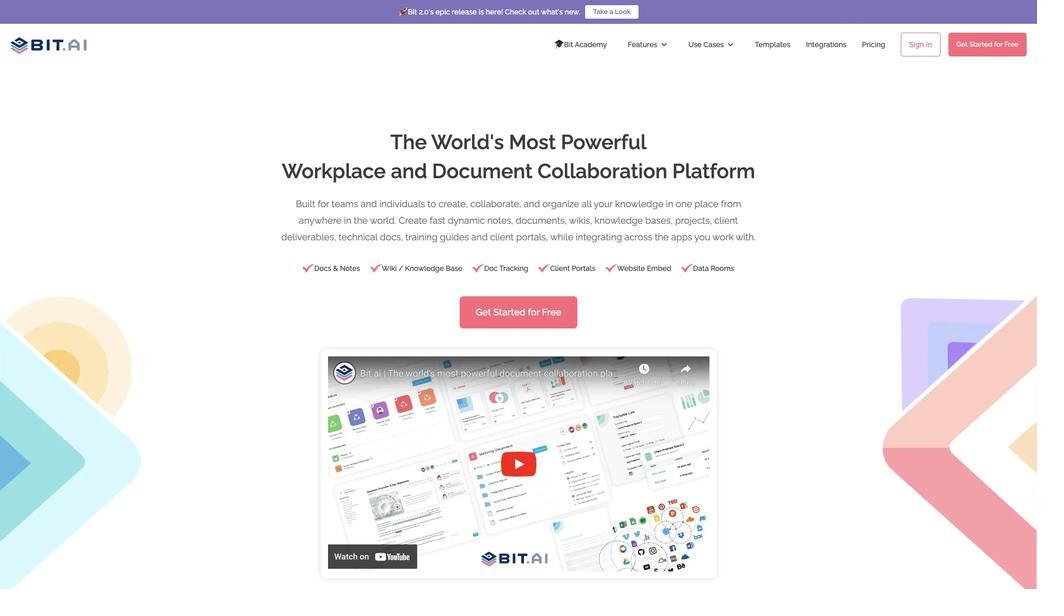 Task type: describe. For each thing, give the bounding box(es) containing it.
bases,
[[646, 215, 673, 226]]

is
[[479, 8, 484, 16]]

your
[[594, 199, 613, 210]]

0 horizontal spatial in
[[344, 215, 352, 226]]

0 vertical spatial the
[[354, 215, 368, 226]]

out
[[529, 8, 540, 16]]

bit logo image
[[10, 34, 87, 54]]

individuals
[[380, 199, 425, 210]]

in
[[927, 40, 933, 49]]

across
[[625, 232, 653, 243]]

get started for free for get started for free link to the bottom
[[476, 307, 562, 318]]

data rooms
[[694, 265, 735, 273]]

create,
[[439, 199, 468, 210]]

pricing
[[863, 40, 886, 49]]

1 vertical spatial get started for free link
[[460, 297, 578, 329]]

doc
[[485, 265, 498, 273]]

training
[[406, 232, 438, 243]]

and down dynamic
[[472, 232, 488, 243]]

collaborate,
[[471, 199, 522, 210]]

check icon image for data rooms
[[682, 261, 694, 276]]

use
[[689, 40, 702, 49]]

release
[[452, 8, 477, 16]]

built for teams and individuals to create, collaborate, and organize all your knowledge in one place from anywhere in the world. create fast dynamic notes, documents, wikis, knowledge bases, projects, client deliverables, technical docs, training guides and client portals, while integrating across the apps you work with.
[[282, 199, 756, 243]]

apps
[[672, 232, 693, 243]]

from
[[721, 199, 742, 210]]

1 horizontal spatial in
[[666, 199, 674, 210]]

wikis,
[[569, 215, 593, 226]]

client
[[551, 265, 570, 273]]

cases
[[704, 40, 724, 49]]

technical
[[339, 232, 378, 243]]

use cases
[[689, 40, 724, 49]]

use cases button
[[679, 29, 745, 60]]

world.
[[370, 215, 397, 226]]

integrations link
[[802, 29, 852, 60]]

tracking
[[500, 265, 529, 273]]

0 vertical spatial client
[[715, 215, 739, 226]]

doc tracking
[[485, 265, 529, 273]]

check icon image for client portals
[[539, 264, 551, 273]]

fast
[[430, 215, 446, 226]]

look
[[615, 8, 631, 16]]

for inside built for teams and individuals to create, collaborate, and organize all your knowledge in one place from anywhere in the world. create fast dynamic notes, documents, wikis, knowledge bases, projects, client deliverables, technical docs, training guides and client portals, while integrating across the apps you work with.
[[318, 199, 329, 210]]

work
[[713, 232, 734, 243]]

notes,
[[488, 215, 514, 226]]

integrating
[[576, 232, 623, 243]]

templates link
[[745, 29, 802, 60]]

academy
[[575, 40, 608, 49]]

docs
[[314, 265, 332, 273]]

world's
[[432, 130, 504, 154]]

guides
[[440, 232, 469, 243]]

0 vertical spatial knowledge
[[616, 199, 664, 210]]

features
[[628, 40, 658, 49]]

and up world.
[[361, 199, 377, 210]]

take a look
[[594, 8, 631, 16]]

create
[[399, 215, 428, 226]]

deliverables,
[[282, 232, 336, 243]]

one
[[676, 199, 693, 210]]

take
[[594, 8, 608, 16]]

with.
[[736, 232, 756, 243]]

🚀bit 2.0's epic release is here! check out what's new.
[[399, 8, 581, 16]]

platform
[[673, 159, 756, 183]]

1 vertical spatial knowledge
[[595, 215, 643, 226]]

the
[[391, 130, 427, 154]]

sign in link
[[902, 33, 941, 57]]

and up documents, on the top of page
[[524, 199, 540, 210]]

embed
[[647, 265, 672, 273]]

workplace
[[282, 159, 386, 183]]

check icon image for website embed
[[606, 264, 618, 273]]

1 horizontal spatial get
[[957, 40, 968, 48]]

here!
[[486, 8, 503, 16]]

notes
[[340, 265, 360, 273]]

dropdown toggle image for use cases
[[728, 41, 735, 48]]

1 vertical spatial get
[[476, 307, 491, 318]]

you
[[695, 232, 711, 243]]

integrations
[[807, 40, 847, 49]]



Task type: vqa. For each thing, say whether or not it's contained in the screenshot.
Built
yes



Task type: locate. For each thing, give the bounding box(es) containing it.
get started for free for topmost get started for free link
[[957, 40, 1019, 48]]

portals
[[572, 265, 596, 273]]

website embed
[[618, 265, 672, 273]]

🚀bit
[[399, 8, 417, 16]]

free for get started for free link to the bottom
[[542, 307, 562, 318]]

client
[[715, 215, 739, 226], [491, 232, 514, 243]]

the world's most powerful workplace and document collaboration platform
[[282, 130, 756, 183]]

check icon image right base
[[473, 261, 485, 276]]

take a look link
[[586, 5, 639, 19]]

knowledge down your
[[595, 215, 643, 226]]

for for get started for free link to the bottom
[[528, 307, 540, 318]]

powerful
[[561, 130, 647, 154]]

started
[[970, 40, 993, 48], [494, 307, 526, 318]]

banner containing 🚀bit 2.0's epic release is here! check out what's new.
[[0, 0, 1038, 65]]

epic
[[436, 8, 450, 16]]

for for topmost get started for free link
[[995, 40, 1004, 48]]

the
[[354, 215, 368, 226], [655, 232, 669, 243]]

1 horizontal spatial the
[[655, 232, 669, 243]]

0 horizontal spatial client
[[491, 232, 514, 243]]

1 horizontal spatial for
[[528, 307, 540, 318]]

for inside banner
[[995, 40, 1004, 48]]

check icon image left &
[[303, 261, 314, 276]]

🎓bit academy
[[555, 40, 608, 49]]

1 vertical spatial for
[[318, 199, 329, 210]]

0 vertical spatial for
[[995, 40, 1004, 48]]

check icon image left /
[[371, 261, 382, 276]]

get right 'in'
[[957, 40, 968, 48]]

0 horizontal spatial get
[[476, 307, 491, 318]]

in left one
[[666, 199, 674, 210]]

1 horizontal spatial started
[[970, 40, 993, 48]]

sign
[[910, 40, 925, 49]]

and inside the world's most powerful workplace and document collaboration platform
[[391, 159, 428, 183]]

2 dropdown toggle image from the left
[[728, 41, 735, 48]]

get started for free inside banner
[[957, 40, 1019, 48]]

new.
[[565, 8, 581, 16]]

free
[[1005, 40, 1019, 48], [542, 307, 562, 318]]

2 horizontal spatial for
[[995, 40, 1004, 48]]

navigation
[[545, 29, 1038, 60]]

sign in
[[910, 40, 933, 49]]

2 vertical spatial for
[[528, 307, 540, 318]]

the down bases,
[[655, 232, 669, 243]]

0 vertical spatial in
[[666, 199, 674, 210]]

dropdown toggle image for features
[[661, 41, 668, 48]]

banner
[[0, 0, 1038, 65]]

document
[[433, 159, 533, 183]]

all
[[582, 199, 592, 210]]

while
[[551, 232, 574, 243]]

place
[[695, 199, 719, 210]]

free for topmost get started for free link
[[1005, 40, 1019, 48]]

templates
[[756, 40, 791, 49]]

/
[[399, 265, 403, 273]]

dropdown toggle image inside features dropdown button
[[661, 41, 668, 48]]

1 horizontal spatial client
[[715, 215, 739, 226]]

portals,
[[517, 232, 549, 243]]

0 horizontal spatial for
[[318, 199, 329, 210]]

0 horizontal spatial started
[[494, 307, 526, 318]]

0 vertical spatial get
[[957, 40, 968, 48]]

🎓bit
[[555, 40, 574, 49]]

get down doc
[[476, 307, 491, 318]]

knowledge up bases,
[[616, 199, 664, 210]]

knowledge
[[616, 199, 664, 210], [595, 215, 643, 226]]

client portals
[[551, 265, 596, 273]]

1 vertical spatial free
[[542, 307, 562, 318]]

client up work at top right
[[715, 215, 739, 226]]

🎓bit academy link
[[545, 29, 618, 60]]

what's
[[542, 8, 563, 16]]

1 horizontal spatial get started for free link
[[949, 33, 1028, 57]]

check icon image for wiki / knowledge base
[[371, 261, 382, 276]]

and down the on the left top of page
[[391, 159, 428, 183]]

docs,
[[380, 232, 403, 243]]

check icon image for doc tracking
[[473, 261, 485, 276]]

0 horizontal spatial free
[[542, 307, 562, 318]]

0 vertical spatial get started for free link
[[949, 33, 1028, 57]]

1 vertical spatial started
[[494, 307, 526, 318]]

&
[[333, 265, 338, 273]]

collaboration
[[538, 159, 668, 183]]

in down teams
[[344, 215, 352, 226]]

2.0's
[[419, 8, 434, 16]]

wiki / knowledge base
[[382, 265, 463, 273]]

0 vertical spatial free
[[1005, 40, 1019, 48]]

data
[[694, 265, 709, 273]]

organize
[[543, 199, 580, 210]]

teams
[[332, 199, 359, 210]]

get
[[957, 40, 968, 48], [476, 307, 491, 318]]

wiki
[[382, 265, 397, 273]]

check icon image right portals
[[606, 264, 618, 273]]

a
[[610, 8, 614, 16]]

check icon image right embed
[[682, 261, 694, 276]]

dropdown toggle image inside the "use cases" dropdown button
[[728, 41, 735, 48]]

base
[[446, 265, 463, 273]]

docs & notes
[[314, 265, 360, 273]]

website
[[618, 265, 646, 273]]

knowledge
[[405, 265, 444, 273]]

check
[[505, 8, 527, 16]]

0 horizontal spatial get started for free
[[476, 307, 562, 318]]

0 horizontal spatial get started for free link
[[460, 297, 578, 329]]

to
[[428, 199, 436, 210]]

dropdown toggle image right features
[[661, 41, 668, 48]]

1 horizontal spatial dropdown toggle image
[[728, 41, 735, 48]]

1 dropdown toggle image from the left
[[661, 41, 668, 48]]

get started for free
[[957, 40, 1019, 48], [476, 307, 562, 318]]

dropdown toggle image right the cases
[[728, 41, 735, 48]]

navigation containing 🎓bit academy
[[545, 29, 1038, 60]]

most
[[509, 130, 556, 154]]

0 vertical spatial started
[[970, 40, 993, 48]]

1 vertical spatial client
[[491, 232, 514, 243]]

check icon image
[[303, 261, 314, 276], [371, 261, 382, 276], [473, 261, 485, 276], [682, 261, 694, 276], [539, 264, 551, 273], [606, 264, 618, 273]]

list
[[303, 261, 735, 276]]

built
[[296, 199, 316, 210]]

rooms
[[711, 265, 735, 273]]

client down notes,
[[491, 232, 514, 243]]

features button
[[618, 29, 679, 60]]

1 vertical spatial the
[[655, 232, 669, 243]]

1 horizontal spatial get started for free
[[957, 40, 1019, 48]]

check icon image right 'tracking'
[[539, 264, 551, 273]]

the up technical
[[354, 215, 368, 226]]

1 horizontal spatial free
[[1005, 40, 1019, 48]]

dynamic
[[448, 215, 485, 226]]

0 horizontal spatial dropdown toggle image
[[661, 41, 668, 48]]

1 vertical spatial get started for free
[[476, 307, 562, 318]]

0 vertical spatial get started for free
[[957, 40, 1019, 48]]

get started for free link
[[949, 33, 1028, 57], [460, 297, 578, 329]]

0 horizontal spatial the
[[354, 215, 368, 226]]

and
[[391, 159, 428, 183], [361, 199, 377, 210], [524, 199, 540, 210], [472, 232, 488, 243]]

dropdown toggle image
[[661, 41, 668, 48], [728, 41, 735, 48]]

pricing link
[[852, 29, 896, 60]]

list containing docs & notes
[[303, 261, 735, 276]]

documents,
[[516, 215, 567, 226]]

1 vertical spatial in
[[344, 215, 352, 226]]

anywhere
[[299, 215, 342, 226]]

projects,
[[676, 215, 713, 226]]

for
[[995, 40, 1004, 48], [318, 199, 329, 210], [528, 307, 540, 318]]

check icon image for docs & notes
[[303, 261, 314, 276]]

navigation inside banner
[[545, 29, 1038, 60]]



